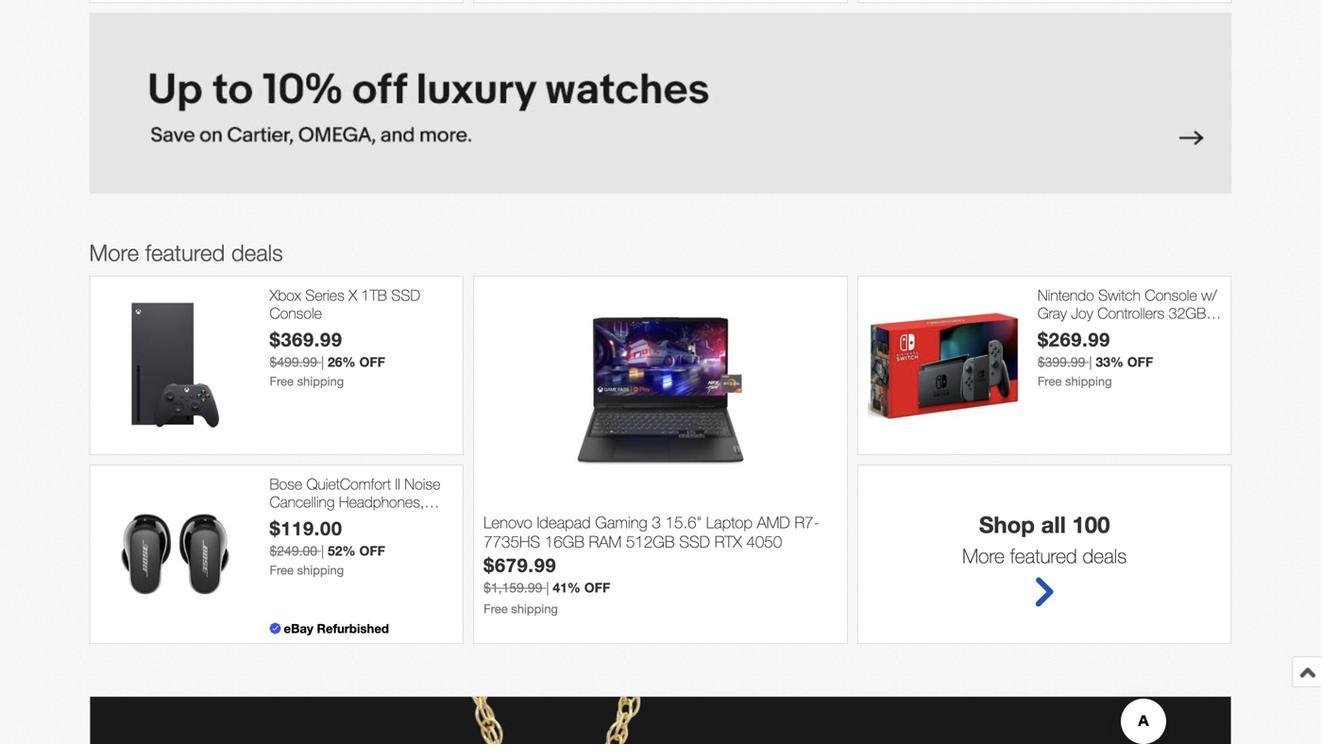 Task type: vqa. For each thing, say whether or not it's contained in the screenshot.
SSD within the Xbox Series X 1TB SSD Console $369.99 $499.99 | 26% off Free shipping
yes



Task type: locate. For each thing, give the bounding box(es) containing it.
nintendo
[[1038, 286, 1094, 304]]

| inside $119.00 $249.00 | 52% off free shipping
[[321, 543, 324, 558]]

featured inside shop all 100 more featured deals
[[1010, 544, 1077, 567]]

refurbished right "ebay"
[[317, 621, 389, 636]]

nintendo switch console w/ gray joy controllers 32gb v2 link
[[1038, 286, 1221, 340]]

0 horizontal spatial more
[[89, 239, 139, 266]]

ssd down 15.6"
[[679, 532, 710, 551]]

16gb
[[545, 532, 584, 551]]

console down xbox on the left top of the page
[[270, 304, 322, 322]]

shop all 100 more featured deals
[[962, 511, 1127, 567]]

4050
[[746, 532, 782, 551]]

|
[[321, 354, 324, 369], [1089, 354, 1092, 369], [321, 543, 324, 558], [546, 580, 549, 595]]

v2
[[1038, 322, 1054, 340]]

15.6"
[[665, 513, 702, 532]]

xbox series x 1tb ssd console link
[[270, 286, 453, 322]]

free down the $399.99
[[1038, 374, 1062, 388]]

off right 52%
[[359, 543, 385, 558]]

more
[[89, 239, 139, 266], [962, 544, 1005, 567]]

| left 41%
[[546, 580, 549, 595]]

shipping
[[297, 374, 344, 388], [1065, 374, 1112, 388], [297, 563, 344, 577], [511, 601, 558, 616]]

1 vertical spatial refurbished
[[317, 621, 389, 636]]

0 vertical spatial deals
[[231, 239, 283, 266]]

0 vertical spatial ssd
[[391, 286, 420, 304]]

shipping down 33%
[[1065, 374, 1112, 388]]

off right 33%
[[1127, 354, 1153, 369]]

shipping down 52%
[[297, 563, 344, 577]]

refurbished
[[325, 511, 401, 529], [317, 621, 389, 636]]

ssd
[[391, 286, 420, 304], [679, 532, 710, 551]]

$499.99
[[270, 354, 317, 369]]

xbox series x 1tb ssd console $369.99 $499.99 | 26% off free shipping
[[270, 286, 420, 388]]

console
[[1145, 286, 1197, 304], [270, 304, 322, 322]]

free
[[270, 374, 294, 388], [1038, 374, 1062, 388], [270, 563, 294, 577], [484, 601, 508, 616]]

| left 52%
[[321, 543, 324, 558]]

| left 33%
[[1089, 354, 1092, 369]]

more featured deals
[[89, 239, 283, 266]]

1 vertical spatial ssd
[[679, 532, 710, 551]]

0 horizontal spatial ssd
[[391, 286, 420, 304]]

3
[[652, 513, 661, 532]]

off right 26%
[[359, 354, 385, 369]]

1 vertical spatial console
[[270, 304, 322, 322]]

deals
[[231, 239, 283, 266], [1083, 544, 1127, 567]]

1 horizontal spatial ssd
[[679, 532, 710, 551]]

| inside $269.99 $399.99 | 33% off free shipping
[[1089, 354, 1092, 369]]

1 horizontal spatial deals
[[1083, 544, 1127, 567]]

off right 41%
[[584, 580, 610, 595]]

free down "$249.00"
[[270, 563, 294, 577]]

$119.00
[[270, 517, 342, 539]]

100
[[1072, 511, 1110, 538]]

quietcomfort
[[307, 475, 391, 493]]

lenovo
[[484, 513, 532, 532]]

1 horizontal spatial console
[[1145, 286, 1197, 304]]

refurbished down headphones,
[[325, 511, 401, 529]]

console up 32gb on the right top of the page
[[1145, 286, 1197, 304]]

amd
[[757, 513, 790, 532]]

0 vertical spatial featured
[[145, 239, 225, 266]]

0 vertical spatial refurbished
[[325, 511, 401, 529]]

1tb
[[361, 286, 387, 304]]

off
[[359, 354, 385, 369], [1127, 354, 1153, 369], [359, 543, 385, 558], [584, 580, 610, 595]]

0 horizontal spatial deals
[[231, 239, 283, 266]]

1 horizontal spatial more
[[962, 544, 1005, 567]]

| left 26%
[[321, 354, 324, 369]]

featured
[[145, 239, 225, 266], [1010, 544, 1077, 567]]

41%
[[553, 580, 581, 595]]

ram
[[589, 532, 622, 551]]

x
[[349, 286, 357, 304]]

controllers
[[1097, 304, 1164, 322]]

free down $499.99
[[270, 374, 294, 388]]

52%
[[328, 543, 356, 558]]

gaming
[[595, 513, 647, 532]]

ii
[[395, 475, 400, 493]]

$679.99
[[484, 554, 556, 576]]

$1,159.99
[[484, 580, 542, 595]]

free down $1,159.99
[[484, 601, 508, 616]]

console inside xbox series x 1tb ssd console $369.99 $499.99 | 26% off free shipping
[[270, 304, 322, 322]]

shipping inside $269.99 $399.99 | 33% off free shipping
[[1065, 374, 1112, 388]]

0 horizontal spatial console
[[270, 304, 322, 322]]

cancelling
[[270, 493, 335, 511]]

off inside xbox series x 1tb ssd console $369.99 $499.99 | 26% off free shipping
[[359, 354, 385, 369]]

1 vertical spatial deals
[[1083, 544, 1127, 567]]

0 vertical spatial console
[[1145, 286, 1197, 304]]

shipping down 26%
[[297, 374, 344, 388]]

deals down 100
[[1083, 544, 1127, 567]]

shop
[[979, 511, 1035, 538]]

1 vertical spatial more
[[962, 544, 1005, 567]]

| inside lenovo ideapad gaming 3 15.6" laptop amd r7- 7735hs 16gb ram 512gb ssd rtx 4050 $679.99 $1,159.99 | 41% off free shipping
[[546, 580, 549, 595]]

shipping down $1,159.99
[[511, 601, 558, 616]]

1 vertical spatial featured
[[1010, 544, 1077, 567]]

ssd right 1tb
[[391, 286, 420, 304]]

bose quietcomfort ii noise cancelling headphones, certified refurbished
[[270, 475, 440, 529]]

refurbished inside "bose quietcomfort ii noise cancelling headphones, certified refurbished"
[[325, 511, 401, 529]]

shipping inside lenovo ideapad gaming 3 15.6" laptop amd r7- 7735hs 16gb ram 512gb ssd rtx 4050 $679.99 $1,159.99 | 41% off free shipping
[[511, 601, 558, 616]]

free inside lenovo ideapad gaming 3 15.6" laptop amd r7- 7735hs 16gb ram 512gb ssd rtx 4050 $679.99 $1,159.99 | 41% off free shipping
[[484, 601, 508, 616]]

off inside $119.00 $249.00 | 52% off free shipping
[[359, 543, 385, 558]]

ideapad
[[537, 513, 591, 532]]

deals up xbox on the left top of the page
[[231, 239, 283, 266]]

1 horizontal spatial featured
[[1010, 544, 1077, 567]]



Task type: describe. For each thing, give the bounding box(es) containing it.
xbox
[[270, 286, 301, 304]]

off inside $269.99 $399.99 | 33% off free shipping
[[1127, 354, 1153, 369]]

free inside xbox series x 1tb ssd console $369.99 $499.99 | 26% off free shipping
[[270, 374, 294, 388]]

nintendo switch console w/ gray joy controllers 32gb v2
[[1038, 286, 1217, 340]]

deals inside shop all 100 more featured deals
[[1083, 544, 1127, 567]]

ebay
[[284, 621, 313, 636]]

console inside nintendo switch console w/ gray joy controllers 32gb v2
[[1145, 286, 1197, 304]]

0 horizontal spatial featured
[[145, 239, 225, 266]]

rtx
[[715, 532, 742, 551]]

$369.99
[[270, 328, 342, 351]]

32gb
[[1169, 304, 1206, 322]]

ebay refurbished
[[284, 621, 389, 636]]

ssd inside xbox series x 1tb ssd console $369.99 $499.99 | 26% off free shipping
[[391, 286, 420, 304]]

joy
[[1071, 304, 1093, 322]]

lenovo ideapad gaming 3 15.6" laptop amd r7- 7735hs 16gb ram 512gb ssd rtx 4050 link
[[484, 513, 837, 554]]

512gb
[[626, 532, 675, 551]]

shipping inside xbox series x 1tb ssd console $369.99 $499.99 | 26% off free shipping
[[297, 374, 344, 388]]

off inside lenovo ideapad gaming 3 15.6" laptop amd r7- 7735hs 16gb ram 512gb ssd rtx 4050 $679.99 $1,159.99 | 41% off free shipping
[[584, 580, 610, 595]]

| inside xbox series x 1tb ssd console $369.99 $499.99 | 26% off free shipping
[[321, 354, 324, 369]]

7735hs
[[484, 532, 540, 551]]

series
[[305, 286, 344, 304]]

noise
[[404, 475, 440, 493]]

lenovo ideapad gaming 3 15.6" laptop amd r7- 7735hs 16gb ram 512gb ssd rtx 4050 $679.99 $1,159.99 | 41% off free shipping
[[484, 513, 819, 616]]

bose
[[270, 475, 302, 493]]

$399.99
[[1038, 354, 1085, 369]]

laptop
[[706, 513, 752, 532]]

r7-
[[795, 513, 819, 532]]

certified
[[270, 511, 321, 529]]

shipping inside $119.00 $249.00 | 52% off free shipping
[[297, 563, 344, 577]]

w/
[[1201, 286, 1217, 304]]

ssd inside lenovo ideapad gaming 3 15.6" laptop amd r7- 7735hs 16gb ram 512gb ssd rtx 4050 $679.99 $1,159.99 | 41% off free shipping
[[679, 532, 710, 551]]

free inside $269.99 $399.99 | 33% off free shipping
[[1038, 374, 1062, 388]]

free inside $119.00 $249.00 | 52% off free shipping
[[270, 563, 294, 577]]

up to 10% off luxury watches save on carter, omega, and more. image
[[89, 13, 1232, 193]]

$119.00 $249.00 | 52% off free shipping
[[270, 517, 385, 577]]

bose quietcomfort ii noise cancelling headphones, certified refurbished link
[[270, 475, 453, 529]]

all
[[1041, 511, 1066, 538]]

headphones,
[[339, 493, 424, 511]]

gray
[[1038, 304, 1067, 322]]

0 vertical spatial more
[[89, 239, 139, 266]]

$249.00
[[270, 543, 317, 558]]

33%
[[1096, 354, 1124, 369]]

more inside shop all 100 more featured deals
[[962, 544, 1005, 567]]

switch
[[1098, 286, 1141, 304]]

26%
[[328, 354, 356, 369]]

$269.99
[[1038, 328, 1110, 351]]

$269.99 $399.99 | 33% off free shipping
[[1038, 328, 1153, 388]]



